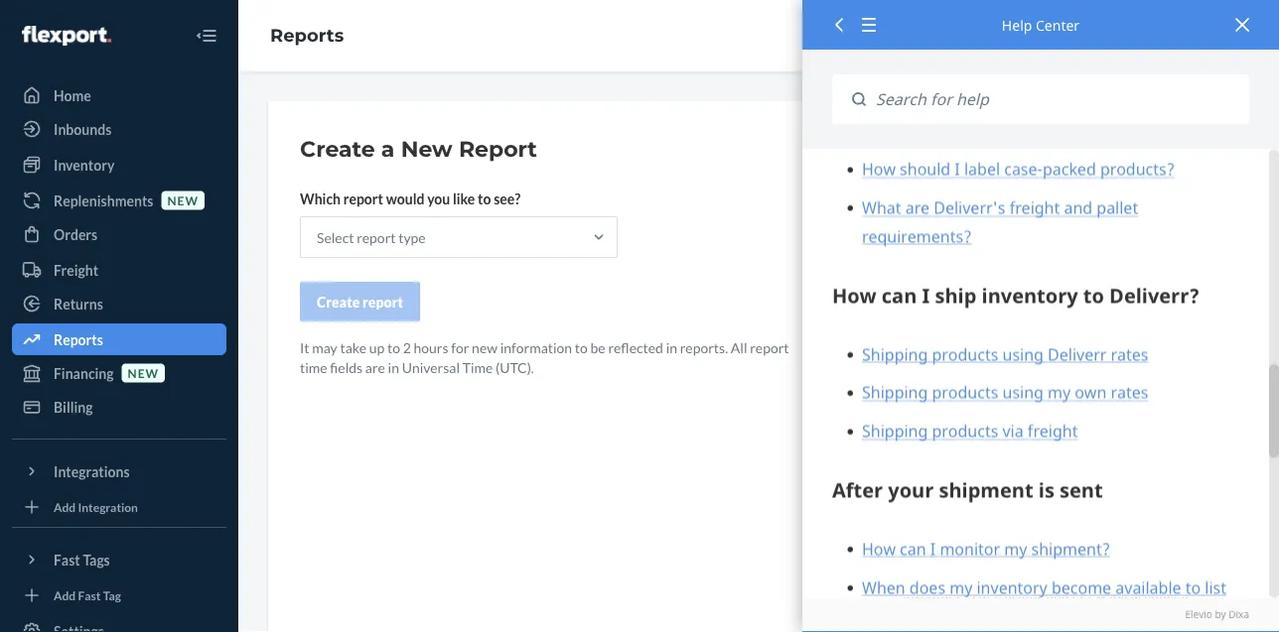 Task type: vqa. For each thing, say whether or not it's contained in the screenshot.
details
no



Task type: describe. For each thing, give the bounding box(es) containing it.
inventory for inventory - lot tracking and fefo (all products)
[[902, 586, 962, 602]]

monthly
[[969, 407, 1021, 424]]

it
[[300, 339, 309, 356]]

tag
[[103, 588, 121, 603]]

new
[[401, 136, 453, 162]]

would
[[386, 190, 425, 207]]

1 vertical spatial fast
[[78, 588, 101, 603]]

reports inside reports link
[[54, 331, 103, 348]]

dixa
[[1229, 609, 1250, 622]]

inbounds for inbounds - shipping plan reconciliation
[[902, 496, 959, 513]]

inventory - lot tracking and fefo (all products)
[[902, 586, 1189, 602]]

close navigation image
[[195, 24, 219, 48]]

inbounds for inbounds - monthly reconciliation
[[902, 407, 959, 424]]

and inside 'button'
[[1047, 586, 1069, 602]]

billing - credits report
[[902, 273, 1041, 290]]

home link
[[12, 79, 226, 111]]

inbounds - monthly reconciliation
[[902, 407, 1110, 424]]

billing link
[[12, 391, 226, 423]]

may
[[312, 339, 337, 356]]

elevio by dixa
[[1185, 609, 1250, 622]]

to inside button
[[982, 228, 995, 245]]

inventory inside button
[[969, 362, 1029, 379]]

(all
[[1110, 586, 1128, 602]]

reflected
[[608, 339, 663, 356]]

visit these help center articles to get a description of the report and column details.
[[898, 168, 1206, 205]]

billing for billing - credits report
[[902, 273, 940, 290]]

tags
[[83, 552, 110, 569]]

all
[[731, 339, 747, 356]]

which
[[300, 190, 341, 207]]

by
[[1215, 609, 1226, 622]]

description
[[1137, 168, 1206, 185]]

integration
[[78, 500, 138, 514]]

information
[[500, 339, 572, 356]]

lot
[[972, 586, 992, 602]]

billing - credits report button
[[898, 259, 1218, 304]]

inventory - lot tracking and fefo (all products) button
[[898, 572, 1218, 617]]

- for credits
[[943, 273, 948, 290]]

reporting
[[997, 228, 1058, 245]]

add integration link
[[12, 496, 226, 520]]

credits
[[951, 273, 996, 290]]

center inside the visit these help center articles to get a description of the report and column details.
[[997, 168, 1039, 185]]

0 vertical spatial a
[[381, 136, 395, 162]]

integrations button
[[12, 456, 226, 488]]

a inside the visit these help center articles to get a description of the report and column details.
[[1127, 168, 1134, 185]]

to left 2 at bottom left
[[387, 339, 400, 356]]

financing
[[54, 365, 114, 382]]

home
[[54, 87, 91, 104]]

add for add integration
[[54, 500, 76, 514]]

these
[[929, 168, 962, 185]]

returns
[[54, 296, 103, 312]]

integrations
[[54, 463, 130, 480]]

type
[[399, 229, 426, 246]]

to left be
[[575, 339, 588, 356]]

create a new report
[[300, 136, 537, 162]]

orders link
[[12, 219, 226, 250]]

which report would you like to see?
[[300, 190, 521, 207]]

you
[[427, 190, 450, 207]]

1 horizontal spatial reports
[[270, 24, 344, 46]]

select report type
[[317, 229, 426, 246]]

inbounds for inbounds
[[54, 121, 112, 138]]

introduction to reporting
[[902, 228, 1058, 245]]

1 horizontal spatial in
[[666, 339, 677, 356]]

column
[[1003, 188, 1048, 205]]

articles
[[1042, 168, 1087, 185]]

select
[[317, 229, 354, 246]]

add fast tag link
[[12, 584, 226, 608]]

elevio by dixa link
[[832, 609, 1250, 623]]

time
[[300, 359, 327, 376]]

universal
[[402, 359, 460, 376]]

- for levels
[[964, 541, 969, 558]]

fefo
[[1072, 586, 1107, 602]]

fast inside "dropdown button"
[[54, 552, 80, 569]]

fields
[[330, 359, 363, 376]]

introduction
[[902, 228, 979, 245]]

0 vertical spatial center
[[1036, 15, 1080, 34]]



Task type: locate. For each thing, give the bounding box(es) containing it.
0 vertical spatial reconciliation
[[1031, 362, 1118, 379]]

reports link
[[270, 24, 344, 46], [12, 324, 226, 356]]

to left reporting
[[982, 228, 995, 245]]

1 add from the top
[[54, 500, 76, 514]]

inbounds - shipping plan reconciliation button
[[898, 483, 1218, 527]]

inbounds left monthly
[[902, 407, 959, 424]]

1 vertical spatial and
[[1047, 586, 1069, 602]]

report up the select report type
[[343, 190, 383, 207]]

details.
[[1051, 188, 1094, 205]]

create up may
[[317, 294, 360, 310]]

like
[[453, 190, 475, 207]]

orders
[[54, 226, 98, 243]]

a left new
[[381, 136, 395, 162]]

inventory - levels today button
[[898, 527, 1218, 572]]

inbounds for inbounds - inventory reconciliation
[[902, 362, 959, 379]]

products)
[[1131, 586, 1189, 602]]

in left reports.
[[666, 339, 677, 356]]

inventory link
[[12, 149, 226, 181]]

see?
[[494, 190, 521, 207]]

- left monthly
[[962, 407, 967, 424]]

create inside "button"
[[317, 294, 360, 310]]

1 vertical spatial a
[[1127, 168, 1134, 185]]

1 vertical spatial in
[[388, 359, 399, 376]]

reports
[[270, 24, 344, 46], [54, 331, 103, 348]]

report down reporting
[[998, 273, 1041, 290]]

1 horizontal spatial and
[[1047, 586, 1069, 602]]

center up column
[[997, 168, 1039, 185]]

1 horizontal spatial a
[[1127, 168, 1134, 185]]

inbounds link
[[12, 113, 226, 145]]

tracking
[[994, 586, 1044, 602]]

create
[[300, 136, 375, 162], [317, 294, 360, 310]]

up
[[369, 339, 385, 356]]

2 horizontal spatial new
[[472, 339, 498, 356]]

report glossary
[[898, 135, 1047, 157]]

1 vertical spatial reports
[[54, 331, 103, 348]]

0 horizontal spatial a
[[381, 136, 395, 162]]

reconciliation up 'inbounds - monthly reconciliation' button
[[1031, 362, 1118, 379]]

report inside billing - credits report button
[[998, 273, 1041, 290]]

time
[[463, 359, 493, 376]]

0 horizontal spatial report
[[459, 136, 537, 162]]

0 vertical spatial reports link
[[270, 24, 344, 46]]

and left column
[[978, 188, 1001, 205]]

1 vertical spatial billing
[[54, 399, 93, 416]]

inventory up replenishments
[[54, 156, 115, 173]]

- for shipping
[[962, 496, 967, 513]]

0 horizontal spatial new
[[128, 366, 159, 380]]

create report button
[[300, 282, 420, 322]]

Search search field
[[866, 74, 1250, 125]]

fast
[[54, 552, 80, 569], [78, 588, 101, 603]]

billing down financing
[[54, 399, 93, 416]]

2 vertical spatial new
[[128, 366, 159, 380]]

2 add from the top
[[54, 588, 76, 603]]

add integration
[[54, 500, 138, 514]]

fast left tags
[[54, 552, 80, 569]]

take
[[340, 339, 367, 356]]

0 vertical spatial and
[[978, 188, 1001, 205]]

new for replenishments
[[167, 193, 199, 208]]

shipping
[[969, 496, 1022, 513]]

inventory left lot
[[902, 586, 962, 602]]

fast tags button
[[12, 544, 226, 576]]

reconciliation right the plan
[[1054, 496, 1141, 513]]

help center
[[1002, 15, 1080, 34]]

new up billing link
[[128, 366, 159, 380]]

help up the search search box
[[1002, 15, 1032, 34]]

freight
[[54, 262, 98, 279]]

report up the up
[[363, 294, 403, 310]]

in
[[666, 339, 677, 356], [388, 359, 399, 376]]

0 vertical spatial fast
[[54, 552, 80, 569]]

visit
[[898, 168, 926, 185]]

create for create report
[[317, 294, 360, 310]]

0 horizontal spatial billing
[[54, 399, 93, 416]]

report down these on the top right of page
[[936, 188, 975, 205]]

glossary
[[968, 135, 1047, 157]]

fast tags
[[54, 552, 110, 569]]

inventory for inventory - levels today
[[902, 541, 962, 558]]

2
[[403, 339, 411, 356]]

add down fast tags
[[54, 588, 76, 603]]

1 horizontal spatial billing
[[902, 273, 940, 290]]

freight link
[[12, 254, 226, 286]]

and
[[978, 188, 1001, 205], [1047, 586, 1069, 602]]

report left type
[[357, 229, 396, 246]]

0 vertical spatial help
[[1002, 15, 1032, 34]]

report for which report would you like to see?
[[343, 190, 383, 207]]

hours
[[414, 339, 449, 356]]

-
[[943, 273, 948, 290], [962, 362, 967, 379], [962, 407, 967, 424], [962, 496, 967, 513], [964, 541, 969, 558], [964, 586, 969, 602]]

1 horizontal spatial new
[[167, 193, 199, 208]]

1 horizontal spatial help
[[1002, 15, 1032, 34]]

center
[[1036, 15, 1080, 34], [997, 168, 1039, 185]]

1 horizontal spatial report
[[898, 135, 963, 157]]

inbounds up "inbounds - monthly reconciliation"
[[902, 362, 959, 379]]

plan
[[1024, 496, 1051, 513]]

create up the which
[[300, 136, 375, 162]]

report for billing - credits report
[[998, 273, 1041, 290]]

and inside the visit these help center articles to get a description of the report and column details.
[[978, 188, 1001, 205]]

for
[[451, 339, 469, 356]]

inventory left levels
[[902, 541, 962, 558]]

new
[[167, 193, 199, 208], [472, 339, 498, 356], [128, 366, 159, 380]]

to
[[1090, 168, 1102, 185], [478, 190, 491, 207], [982, 228, 995, 245], [387, 339, 400, 356], [575, 339, 588, 356]]

today
[[1012, 541, 1049, 558]]

report inside it may take up to 2 hours for new information to be reflected in reports. all report time fields are in universal time (utc).
[[750, 339, 789, 356]]

billing inside button
[[902, 273, 940, 290]]

inbounds - monthly reconciliation button
[[898, 393, 1218, 438]]

- left shipping
[[962, 496, 967, 513]]

inbounds - inventory reconciliation button
[[898, 349, 1218, 393]]

add inside 'link'
[[54, 500, 76, 514]]

billing down introduction
[[902, 273, 940, 290]]

help down report glossary
[[965, 168, 994, 185]]

1 vertical spatial center
[[997, 168, 1039, 185]]

are
[[365, 359, 385, 376]]

report
[[936, 188, 975, 205], [343, 190, 383, 207], [357, 229, 396, 246], [363, 294, 403, 310], [750, 339, 789, 356]]

- left lot
[[964, 586, 969, 602]]

inbounds - shipping plan reconciliation
[[902, 496, 1141, 513]]

help inside the visit these help center articles to get a description of the report and column details.
[[965, 168, 994, 185]]

0 vertical spatial add
[[54, 500, 76, 514]]

levels
[[972, 541, 1010, 558]]

center up the search search box
[[1036, 15, 1080, 34]]

inbounds up inventory - levels today
[[902, 496, 959, 513]]

it may take up to 2 hours for new information to be reflected in reports. all report time fields are in universal time (utc).
[[300, 339, 789, 376]]

0 vertical spatial reports
[[270, 24, 344, 46]]

to inside the visit these help center articles to get a description of the report and column details.
[[1090, 168, 1102, 185]]

inventory for inventory
[[54, 156, 115, 173]]

inbounds - inventory reconciliation
[[902, 362, 1118, 379]]

- up "inbounds - monthly reconciliation"
[[962, 362, 967, 379]]

create report
[[317, 294, 403, 310]]

fast left tag
[[78, 588, 101, 603]]

reconciliation
[[1031, 362, 1118, 379], [1024, 407, 1110, 424], [1054, 496, 1141, 513]]

2 horizontal spatial report
[[998, 273, 1041, 290]]

0 horizontal spatial reports
[[54, 331, 103, 348]]

to left get
[[1090, 168, 1102, 185]]

help
[[1002, 15, 1032, 34], [965, 168, 994, 185]]

create for create a new report
[[300, 136, 375, 162]]

in right are
[[388, 359, 399, 376]]

elevio
[[1185, 609, 1213, 622]]

inbounds down home
[[54, 121, 112, 138]]

report inside the visit these help center articles to get a description of the report and column details.
[[936, 188, 975, 205]]

0 vertical spatial create
[[300, 136, 375, 162]]

of
[[898, 188, 911, 205]]

report for create report
[[363, 294, 403, 310]]

1 vertical spatial reconciliation
[[1024, 407, 1110, 424]]

reports.
[[680, 339, 728, 356]]

report up the see?
[[459, 136, 537, 162]]

reconciliation down inbounds - inventory reconciliation button at bottom
[[1024, 407, 1110, 424]]

inventory
[[54, 156, 115, 173], [969, 362, 1029, 379], [902, 541, 962, 558], [902, 586, 962, 602]]

reconciliation for inbounds - monthly reconciliation
[[1024, 407, 1110, 424]]

get
[[1105, 168, 1125, 185]]

- for monthly
[[962, 407, 967, 424]]

new inside it may take up to 2 hours for new information to be reflected in reports. all report time fields are in universal time (utc).
[[472, 339, 498, 356]]

report up these on the top right of page
[[898, 135, 963, 157]]

- for lot
[[964, 586, 969, 602]]

the
[[913, 188, 934, 205]]

0 horizontal spatial in
[[388, 359, 399, 376]]

0 vertical spatial billing
[[902, 273, 940, 290]]

be
[[591, 339, 606, 356]]

to right like
[[478, 190, 491, 207]]

introduction to reporting button
[[898, 215, 1218, 259]]

2 vertical spatial reconciliation
[[1054, 496, 1141, 513]]

inbounds
[[54, 121, 112, 138], [902, 362, 959, 379], [902, 407, 959, 424], [902, 496, 959, 513]]

billing
[[902, 273, 940, 290], [54, 399, 93, 416]]

1 vertical spatial new
[[472, 339, 498, 356]]

0 horizontal spatial help
[[965, 168, 994, 185]]

1 vertical spatial create
[[317, 294, 360, 310]]

1 vertical spatial add
[[54, 588, 76, 603]]

0 horizontal spatial reports link
[[12, 324, 226, 356]]

and up elevio by dixa link
[[1047, 586, 1069, 602]]

a
[[381, 136, 395, 162], [1127, 168, 1134, 185]]

new up orders link
[[167, 193, 199, 208]]

report right all
[[750, 339, 789, 356]]

new up time
[[472, 339, 498, 356]]

1 horizontal spatial reports link
[[270, 24, 344, 46]]

inventory up monthly
[[969, 362, 1029, 379]]

billing for billing
[[54, 399, 93, 416]]

1 vertical spatial reports link
[[12, 324, 226, 356]]

inventory - levels today
[[902, 541, 1049, 558]]

add fast tag
[[54, 588, 121, 603]]

add left integration
[[54, 500, 76, 514]]

flexport logo image
[[22, 26, 111, 46]]

0 vertical spatial in
[[666, 339, 677, 356]]

report for select report type
[[357, 229, 396, 246]]

returns link
[[12, 288, 226, 320]]

new for financing
[[128, 366, 159, 380]]

report for create a new report
[[459, 136, 537, 162]]

report inside "button"
[[363, 294, 403, 310]]

replenishments
[[54, 192, 153, 209]]

reconciliation for inbounds - inventory reconciliation
[[1031, 362, 1118, 379]]

- for inventory
[[962, 362, 967, 379]]

a right get
[[1127, 168, 1134, 185]]

- left the credits at the right
[[943, 273, 948, 290]]

0 vertical spatial new
[[167, 193, 199, 208]]

- left levels
[[964, 541, 969, 558]]

0 horizontal spatial and
[[978, 188, 1001, 205]]

1 vertical spatial help
[[965, 168, 994, 185]]

add for add fast tag
[[54, 588, 76, 603]]

(utc).
[[496, 359, 534, 376]]



